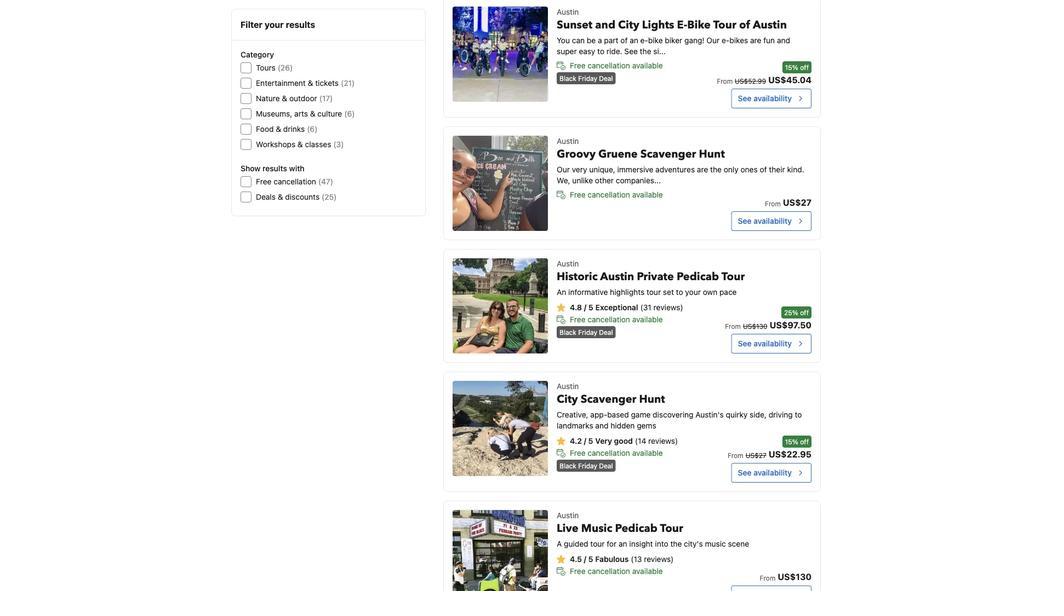 Task type: vqa. For each thing, say whether or not it's contained in the screenshot.
Black Friday Deal related to City
yes



Task type: describe. For each thing, give the bounding box(es) containing it.
museums, arts & culture (6)
[[256, 109, 355, 118]]

we,
[[557, 176, 570, 185]]

game
[[631, 411, 651, 420]]

easy
[[579, 47, 595, 56]]

cancellation down very
[[588, 449, 630, 458]]

set
[[663, 288, 674, 297]]

friday for historic
[[578, 329, 597, 336]]

austin for live music pedicab tour
[[557, 512, 579, 521]]

(3)
[[333, 140, 344, 149]]

scene
[[728, 540, 749, 549]]

food
[[256, 125, 274, 134]]

category
[[241, 50, 274, 59]]

deals
[[256, 193, 276, 202]]

gang!
[[684, 36, 705, 45]]

fun
[[763, 36, 775, 45]]

free cancellation available for music
[[570, 567, 663, 576]]

you
[[557, 36, 570, 45]]

availability for city scavenger hunt
[[754, 469, 792, 478]]

availability for sunset and city lights e-bike tour of austin
[[754, 94, 792, 103]]

15% for austin
[[785, 64, 798, 71]]

1 deal from the top
[[599, 75, 613, 82]]

sunset and city lights e-bike tour of austin image
[[453, 7, 548, 102]]

good
[[614, 437, 633, 446]]

available for hunt
[[632, 449, 663, 458]]

show
[[241, 164, 260, 173]]

part
[[604, 36, 618, 45]]

15% off for austin's
[[785, 438, 809, 446]]

bike
[[687, 18, 711, 33]]

austin sunset and city lights e-bike tour of austin you can be a part of an e-bike biker gang! our e-bikes are fun and super easy to ride. see the si...
[[557, 7, 790, 56]]

city inside austin sunset and city lights e-bike tour of austin you can be a part of an e-bike biker gang! our e-bikes are fun and super easy to ride. see the si...
[[618, 18, 639, 33]]

us$22.95
[[769, 450, 812, 460]]

see availability for groovy gruene scavenger hunt
[[738, 217, 792, 226]]

super
[[557, 47, 577, 56]]

deal for scavenger
[[599, 462, 613, 470]]

tickets
[[315, 79, 339, 88]]

friday for city
[[578, 462, 597, 470]]

free down unlike
[[570, 190, 586, 199]]

kind.
[[787, 165, 804, 174]]

from for sunset and city lights e-bike tour of austin
[[717, 77, 733, 85]]

1 vertical spatial and
[[777, 36, 790, 45]]

1 vertical spatial reviews)
[[648, 437, 678, 446]]

ones
[[741, 165, 758, 174]]

1 vertical spatial results
[[262, 164, 287, 173]]

(17)
[[319, 94, 333, 103]]

available for pedicab
[[632, 567, 663, 576]]

free cancellation (47)
[[256, 177, 333, 186]]

2 e- from the left
[[722, 36, 730, 45]]

cancellation down other
[[588, 190, 630, 199]]

tour inside austin historic austin private pedicab tour an informative highlights tour set to your own pace
[[722, 270, 745, 285]]

tour inside austin live music pedicab tour a guided tour for an insight into the city's music scene
[[660, 522, 683, 537]]

1 vertical spatial of
[[621, 36, 628, 45]]

informative
[[568, 288, 608, 297]]

biker
[[665, 36, 682, 45]]

off for historic austin private pedicab tour
[[800, 309, 809, 317]]

gruene
[[598, 147, 638, 162]]

1 horizontal spatial of
[[739, 18, 750, 33]]

to inside austin sunset and city lights e-bike tour of austin you can be a part of an e-bike biker gang! our e-bikes are fun and super easy to ride. see the si...
[[597, 47, 604, 56]]

/ for live
[[584, 555, 586, 564]]

(14
[[635, 437, 646, 446]]

us$45.04
[[768, 75, 812, 85]]

immersive
[[617, 165, 653, 174]]

/ for historic
[[584, 303, 586, 312]]

us$130 for from us$130
[[778, 572, 812, 583]]

can
[[572, 36, 585, 45]]

deal for austin
[[599, 329, 613, 336]]

drinks
[[283, 125, 305, 134]]

& for classes
[[298, 140, 303, 149]]

see for historic austin private pedicab tour
[[738, 339, 752, 349]]

museums,
[[256, 109, 292, 118]]

driving
[[769, 411, 793, 420]]

a
[[557, 540, 562, 549]]

off for city scavenger hunt
[[800, 438, 809, 446]]

15% off for austin
[[785, 64, 809, 71]]

austin for city scavenger hunt
[[557, 382, 579, 391]]

4.5
[[570, 555, 582, 564]]

free down the 4.5
[[570, 567, 586, 576]]

arts
[[294, 109, 308, 118]]

25% off
[[784, 309, 809, 317]]

landmarks
[[557, 422, 593, 431]]

(13
[[631, 555, 642, 564]]

pedicab inside austin historic austin private pedicab tour an informative highlights tour set to your own pace
[[677, 270, 719, 285]]

their
[[769, 165, 785, 174]]

1 free cancellation available from the top
[[570, 61, 663, 70]]

discounts
[[285, 193, 320, 202]]

workshops
[[256, 140, 295, 149]]

austin for historic austin private pedicab tour
[[557, 259, 579, 269]]

cancellation down with
[[274, 177, 316, 186]]

free up deals
[[256, 177, 272, 186]]

us$27 for from us$27
[[783, 198, 812, 208]]

1 vertical spatial (6)
[[307, 125, 318, 134]]

1 black friday deal from the top
[[560, 75, 613, 82]]

be
[[587, 36, 596, 45]]

austin up fun
[[753, 18, 787, 33]]

app-
[[590, 411, 607, 420]]

based
[[607, 411, 629, 420]]

filter your results
[[241, 19, 315, 30]]

us$130 for from us$130 us$97.50
[[743, 323, 768, 330]]

austin up highlights
[[600, 270, 634, 285]]

(47)
[[318, 177, 333, 186]]

reviews) for pedicab
[[644, 555, 674, 564]]

entertainment & tickets (21)
[[256, 79, 355, 88]]

creative,
[[557, 411, 588, 420]]

us$97.50
[[770, 320, 812, 331]]

(26)
[[278, 63, 293, 72]]

from us$130 us$97.50
[[725, 320, 812, 331]]

cancellation down fabulous
[[588, 567, 630, 576]]

austin for groovy gruene scavenger hunt
[[557, 137, 579, 146]]

4.8
[[570, 303, 582, 312]]

show results with
[[241, 164, 305, 173]]

& right arts
[[310, 109, 315, 118]]

deals & discounts (25)
[[256, 193, 337, 202]]

unlike
[[572, 176, 593, 185]]

guided
[[564, 540, 588, 549]]

tour inside austin sunset and city lights e-bike tour of austin you can be a part of an e-bike biker gang! our e-bikes are fun and super easy to ride. see the si...
[[713, 18, 736, 33]]

see availability for city scavenger hunt
[[738, 469, 792, 478]]

to inside austin historic austin private pedicab tour an informative highlights tour set to your own pace
[[676, 288, 683, 297]]

from us$52.99 us$45.04
[[717, 75, 812, 85]]

2 available from the top
[[632, 190, 663, 199]]

discovering
[[653, 411, 693, 420]]

other
[[595, 176, 614, 185]]

reviews) for private
[[654, 303, 683, 312]]

outdoor
[[289, 94, 317, 103]]

with
[[289, 164, 305, 173]]

black for historic
[[560, 329, 576, 336]]

4.2
[[570, 437, 582, 446]]

very
[[572, 165, 587, 174]]

scavenger inside austin city scavenger hunt creative, app-based game discovering austin's quirky side, driving to landmarks and hidden gems
[[581, 392, 636, 407]]

pace
[[720, 288, 737, 297]]

adventures
[[655, 165, 695, 174]]

the inside austin live music pedicab tour a guided tour for an insight into the city's music scene
[[670, 540, 682, 549]]

see for sunset and city lights e-bike tour of austin
[[738, 94, 752, 103]]

free cancellation available for scavenger
[[570, 449, 663, 458]]

unique,
[[589, 165, 615, 174]]

side,
[[750, 411, 767, 420]]

5 for austin
[[588, 303, 593, 312]]

5 for scavenger
[[588, 437, 593, 446]]

bike
[[648, 36, 663, 45]]

bikes
[[730, 36, 748, 45]]

15% for austin's
[[785, 438, 798, 446]]

0 vertical spatial your
[[265, 19, 284, 30]]

see for city scavenger hunt
[[738, 469, 752, 478]]



Task type: locate. For each thing, give the bounding box(es) containing it.
1 vertical spatial to
[[676, 288, 683, 297]]

of inside austin groovy gruene scavenger hunt our very unique, immersive adventures are the only ones of their kind. we, unlike other companies...
[[760, 165, 767, 174]]

2 vertical spatial 5
[[588, 555, 593, 564]]

the inside austin sunset and city lights e-bike tour of austin you can be a part of an e-bike biker gang! our e-bikes are fun and super easy to ride. see the si...
[[640, 47, 651, 56]]

us$27 left us$22.95
[[746, 452, 767, 460]]

1 see availability from the top
[[738, 94, 792, 103]]

/ right the 4.5
[[584, 555, 586, 564]]

0 horizontal spatial the
[[640, 47, 651, 56]]

1 vertical spatial the
[[710, 165, 722, 174]]

an inside austin live music pedicab tour a guided tour for an insight into the city's music scene
[[619, 540, 627, 549]]

0 vertical spatial friday
[[578, 75, 597, 82]]

are inside austin sunset and city lights e-bike tour of austin you can be a part of an e-bike biker gang! our e-bikes are fun and super easy to ride. see the si...
[[750, 36, 761, 45]]

ride.
[[607, 47, 622, 56]]

2 5 from the top
[[588, 437, 593, 446]]

the inside austin groovy gruene scavenger hunt our very unique, immersive adventures are the only ones of their kind. we, unlike other companies...
[[710, 165, 722, 174]]

4 availability from the top
[[754, 469, 792, 478]]

free down 4.2
[[570, 449, 586, 458]]

live
[[557, 522, 579, 537]]

1 vertical spatial black
[[560, 329, 576, 336]]

0 vertical spatial results
[[286, 19, 315, 30]]

4.8 / 5 exceptional (31 reviews)
[[570, 303, 683, 312]]

0 vertical spatial to
[[597, 47, 604, 56]]

0 vertical spatial scavenger
[[640, 147, 696, 162]]

/ right 4.2
[[584, 437, 586, 446]]

scavenger
[[640, 147, 696, 162], [581, 392, 636, 407]]

& down the 'drinks'
[[298, 140, 303, 149]]

0 vertical spatial 15% off
[[785, 64, 809, 71]]

& for drinks
[[276, 125, 281, 134]]

25%
[[784, 309, 798, 317]]

city up part
[[618, 18, 639, 33]]

own
[[703, 288, 717, 297]]

off up us$45.04
[[800, 64, 809, 71]]

available down companies...
[[632, 190, 663, 199]]

us$27 down kind.
[[783, 198, 812, 208]]

city scavenger hunt image
[[453, 381, 548, 477]]

1 vertical spatial us$130
[[778, 572, 812, 583]]

us$27 inside from us$27 us$22.95
[[746, 452, 767, 460]]

3 availability from the top
[[754, 339, 792, 349]]

pedicab up own
[[677, 270, 719, 285]]

and right fun
[[777, 36, 790, 45]]

see availability down the from us$52.99 us$45.04 at the right top of the page
[[738, 94, 792, 103]]

availability down from us$27 us$22.95
[[754, 469, 792, 478]]

us$27 for from us$27 us$22.95
[[746, 452, 767, 460]]

4.5 / 5 fabulous (13 reviews)
[[570, 555, 674, 564]]

0 horizontal spatial city
[[557, 392, 578, 407]]

0 vertical spatial the
[[640, 47, 651, 56]]

2 availability from the top
[[754, 217, 792, 226]]

0 horizontal spatial us$27
[[746, 452, 767, 460]]

1 black from the top
[[560, 75, 576, 82]]

the left only
[[710, 165, 722, 174]]

fabulous
[[595, 555, 629, 564]]

2 horizontal spatial to
[[795, 411, 802, 420]]

15% off up us$22.95
[[785, 438, 809, 446]]

into
[[655, 540, 668, 549]]

3 free cancellation available from the top
[[570, 315, 663, 324]]

0 vertical spatial us$27
[[783, 198, 812, 208]]

deal down exceptional
[[599, 329, 613, 336]]

1 vertical spatial 5
[[588, 437, 593, 446]]

4 see availability from the top
[[738, 469, 792, 478]]

1 5 from the top
[[588, 303, 593, 312]]

black down 4.2
[[560, 462, 576, 470]]

free cancellation available down exceptional
[[570, 315, 663, 324]]

city inside austin city scavenger hunt creative, app-based game discovering austin's quirky side, driving to landmarks and hidden gems
[[557, 392, 578, 407]]

15% off
[[785, 64, 809, 71], [785, 438, 809, 446]]

1 vertical spatial tour
[[722, 270, 745, 285]]

your inside austin historic austin private pedicab tour an informative highlights tour set to your own pace
[[685, 288, 701, 297]]

results up (26)
[[286, 19, 315, 30]]

0 vertical spatial are
[[750, 36, 761, 45]]

an inside austin sunset and city lights e-bike tour of austin you can be a part of an e-bike biker gang! our e-bikes are fun and super easy to ride. see the si...
[[630, 36, 638, 45]]

1 vertical spatial us$27
[[746, 452, 767, 460]]

e-
[[640, 36, 648, 45], [722, 36, 730, 45]]

0 vertical spatial black friday deal
[[560, 75, 613, 82]]

1 horizontal spatial our
[[707, 36, 720, 45]]

(6) right "culture"
[[344, 109, 355, 118]]

austin
[[557, 7, 579, 16], [753, 18, 787, 33], [557, 137, 579, 146], [557, 259, 579, 269], [600, 270, 634, 285], [557, 382, 579, 391], [557, 512, 579, 521]]

2 vertical spatial to
[[795, 411, 802, 420]]

0 horizontal spatial your
[[265, 19, 284, 30]]

black friday deal down 4.2
[[560, 462, 613, 470]]

& left tickets
[[308, 79, 313, 88]]

tour
[[713, 18, 736, 33], [722, 270, 745, 285], [660, 522, 683, 537]]

city
[[618, 18, 639, 33], [557, 392, 578, 407]]

scavenger up adventures on the right top
[[640, 147, 696, 162]]

2 see availability from the top
[[738, 217, 792, 226]]

5 right the 4.5
[[588, 555, 593, 564]]

4 free cancellation available from the top
[[570, 449, 663, 458]]

3 black from the top
[[560, 462, 576, 470]]

workshops & classes (3)
[[256, 140, 344, 149]]

5 free cancellation available from the top
[[570, 567, 663, 576]]

city's
[[684, 540, 703, 549]]

5 available from the top
[[632, 567, 663, 576]]

our right gang!
[[707, 36, 720, 45]]

0 vertical spatial an
[[630, 36, 638, 45]]

cancellation
[[588, 61, 630, 70], [274, 177, 316, 186], [588, 190, 630, 199], [588, 315, 630, 324], [588, 449, 630, 458], [588, 567, 630, 576]]

of
[[739, 18, 750, 33], [621, 36, 628, 45], [760, 165, 767, 174]]

tours
[[256, 63, 275, 72]]

3 5 from the top
[[588, 555, 593, 564]]

hidden
[[611, 422, 635, 431]]

0 vertical spatial our
[[707, 36, 720, 45]]

2 vertical spatial and
[[595, 422, 609, 431]]

historic austin private pedicab tour image
[[453, 259, 548, 354]]

0 vertical spatial reviews)
[[654, 303, 683, 312]]

(6)
[[344, 109, 355, 118], [307, 125, 318, 134]]

0 horizontal spatial tour
[[590, 540, 605, 549]]

1 horizontal spatial us$130
[[778, 572, 812, 583]]

and down app-
[[595, 422, 609, 431]]

filter
[[241, 19, 263, 30]]

the left si...
[[640, 47, 651, 56]]

3 friday from the top
[[578, 462, 597, 470]]

are right adventures on the right top
[[697, 165, 708, 174]]

reviews)
[[654, 303, 683, 312], [648, 437, 678, 446], [644, 555, 674, 564]]

see for groovy gruene scavenger hunt
[[738, 217, 752, 226]]

free down easy
[[570, 61, 586, 70]]

2 black from the top
[[560, 329, 576, 336]]

1 horizontal spatial your
[[685, 288, 701, 297]]

tour inside austin live music pedicab tour a guided tour for an insight into the city's music scene
[[590, 540, 605, 549]]

0 vertical spatial of
[[739, 18, 750, 33]]

austin inside austin live music pedicab tour a guided tour for an insight into the city's music scene
[[557, 512, 579, 521]]

15% off up us$45.04
[[785, 64, 809, 71]]

0 vertical spatial tour
[[647, 288, 661, 297]]

hunt up game
[[639, 392, 665, 407]]

cancellation down exceptional
[[588, 315, 630, 324]]

1 vertical spatial pedicab
[[615, 522, 658, 537]]

black friday deal down easy
[[560, 75, 613, 82]]

1 horizontal spatial city
[[618, 18, 639, 33]]

1 horizontal spatial the
[[670, 540, 682, 549]]

available for private
[[632, 315, 663, 324]]

1 vertical spatial /
[[584, 437, 586, 446]]

& for tickets
[[308, 79, 313, 88]]

hunt inside austin city scavenger hunt creative, app-based game discovering austin's quirky side, driving to landmarks and hidden gems
[[639, 392, 665, 407]]

live music pedicab tour image
[[453, 511, 548, 592]]

see availability down "from us$27"
[[738, 217, 792, 226]]

only
[[724, 165, 739, 174]]

0 vertical spatial us$130
[[743, 323, 768, 330]]

nature & outdoor (17)
[[256, 94, 333, 103]]

1 horizontal spatial e-
[[722, 36, 730, 45]]

scavenger inside austin groovy gruene scavenger hunt our very unique, immersive adventures are the only ones of their kind. we, unlike other companies...
[[640, 147, 696, 162]]

pedicab up insight
[[615, 522, 658, 537]]

free cancellation available down ride.
[[570, 61, 663, 70]]

0 horizontal spatial pedicab
[[615, 522, 658, 537]]

e-
[[677, 18, 687, 33]]

0 horizontal spatial are
[[697, 165, 708, 174]]

e- right gang!
[[722, 36, 730, 45]]

tour up into
[[660, 522, 683, 537]]

2 vertical spatial black
[[560, 462, 576, 470]]

0 vertical spatial off
[[800, 64, 809, 71]]

0 horizontal spatial us$130
[[743, 323, 768, 330]]

hunt inside austin groovy gruene scavenger hunt our very unique, immersive adventures are the only ones of their kind. we, unlike other companies...
[[699, 147, 725, 162]]

austin city scavenger hunt creative, app-based game discovering austin's quirky side, driving to landmarks and hidden gems
[[557, 382, 802, 431]]

austin for sunset and city lights e-bike tour of austin
[[557, 7, 579, 16]]

1 horizontal spatial (6)
[[344, 109, 355, 118]]

0 horizontal spatial scavenger
[[581, 392, 636, 407]]

from inside "from us$27"
[[765, 200, 781, 208]]

1 e- from the left
[[640, 36, 648, 45]]

from inside from us$130
[[760, 575, 776, 583]]

us$130 inside from us$130 us$97.50
[[743, 323, 768, 330]]

tour left for
[[590, 540, 605, 549]]

0 horizontal spatial our
[[557, 165, 570, 174]]

austin inside austin groovy gruene scavenger hunt our very unique, immersive adventures are the only ones of their kind. we, unlike other companies...
[[557, 137, 579, 146]]

& right deals
[[278, 193, 283, 202]]

1 vertical spatial hunt
[[639, 392, 665, 407]]

0 horizontal spatial hunt
[[639, 392, 665, 407]]

from for city scavenger hunt
[[728, 452, 743, 460]]

from inside the from us$52.99 us$45.04
[[717, 77, 733, 85]]

2 horizontal spatial of
[[760, 165, 767, 174]]

black
[[560, 75, 576, 82], [560, 329, 576, 336], [560, 462, 576, 470]]

hunt up only
[[699, 147, 725, 162]]

2 vertical spatial of
[[760, 165, 767, 174]]

0 vertical spatial black
[[560, 75, 576, 82]]

see inside austin sunset and city lights e-bike tour of austin you can be a part of an e-bike biker gang! our e-bikes are fun and super easy to ride. see the si...
[[624, 47, 638, 56]]

groovy
[[557, 147, 596, 162]]

hunt
[[699, 147, 725, 162], [639, 392, 665, 407]]

1 horizontal spatial an
[[630, 36, 638, 45]]

0 vertical spatial and
[[595, 18, 615, 33]]

2 vertical spatial friday
[[578, 462, 597, 470]]

to inside austin city scavenger hunt creative, app-based game discovering austin's quirky side, driving to landmarks and hidden gems
[[795, 411, 802, 420]]

0 vertical spatial tour
[[713, 18, 736, 33]]

5
[[588, 303, 593, 312], [588, 437, 593, 446], [588, 555, 593, 564]]

3 see availability from the top
[[738, 339, 792, 349]]

of left "their"
[[760, 165, 767, 174]]

off for sunset and city lights e-bike tour of austin
[[800, 64, 809, 71]]

a
[[598, 36, 602, 45]]

our inside austin groovy gruene scavenger hunt our very unique, immersive adventures are the only ones of their kind. we, unlike other companies...
[[557, 165, 570, 174]]

sunset
[[557, 18, 593, 33]]

2 free cancellation available from the top
[[570, 190, 663, 199]]

availability down "from us$27"
[[754, 217, 792, 226]]

1 vertical spatial off
[[800, 309, 809, 317]]

free cancellation available for austin
[[570, 315, 663, 324]]

1 off from the top
[[800, 64, 809, 71]]

austin up sunset
[[557, 7, 579, 16]]

0 vertical spatial /
[[584, 303, 586, 312]]

2 vertical spatial /
[[584, 555, 586, 564]]

0 horizontal spatial (6)
[[307, 125, 318, 134]]

city up 'creative,'
[[557, 392, 578, 407]]

1 vertical spatial friday
[[578, 329, 597, 336]]

3 available from the top
[[632, 315, 663, 324]]

very
[[595, 437, 612, 446]]

nature
[[256, 94, 280, 103]]

see down ones
[[738, 217, 752, 226]]

tour up "bikes"
[[713, 18, 736, 33]]

0 vertical spatial pedicab
[[677, 270, 719, 285]]

highlights
[[610, 288, 645, 297]]

availability
[[754, 94, 792, 103], [754, 217, 792, 226], [754, 339, 792, 349], [754, 469, 792, 478]]

results left with
[[262, 164, 287, 173]]

austin up live
[[557, 512, 579, 521]]

1 availability from the top
[[754, 94, 792, 103]]

from inside from us$27 us$22.95
[[728, 452, 743, 460]]

culture
[[318, 109, 342, 118]]

1 vertical spatial our
[[557, 165, 570, 174]]

1 vertical spatial 15% off
[[785, 438, 809, 446]]

1 horizontal spatial are
[[750, 36, 761, 45]]

austin groovy gruene scavenger hunt our very unique, immersive adventures are the only ones of their kind. we, unlike other companies...
[[557, 137, 804, 185]]

0 horizontal spatial an
[[619, 540, 627, 549]]

see availability for sunset and city lights e-bike tour of austin
[[738, 94, 792, 103]]

black friday deal for city
[[560, 462, 613, 470]]

2 friday from the top
[[578, 329, 597, 336]]

&
[[308, 79, 313, 88], [282, 94, 287, 103], [310, 109, 315, 118], [276, 125, 281, 134], [298, 140, 303, 149], [278, 193, 283, 202]]

see availability
[[738, 94, 792, 103], [738, 217, 792, 226], [738, 339, 792, 349], [738, 469, 792, 478]]

1 vertical spatial an
[[619, 540, 627, 549]]

classes
[[305, 140, 331, 149]]

2 / from the top
[[584, 437, 586, 446]]

availability down from us$130 us$97.50
[[754, 339, 792, 349]]

tour inside austin historic austin private pedicab tour an informative highlights tour set to your own pace
[[647, 288, 661, 297]]

e- down the lights
[[640, 36, 648, 45]]

available down (31
[[632, 315, 663, 324]]

of up "bikes"
[[739, 18, 750, 33]]

& for discounts
[[278, 193, 283, 202]]

our up we,
[[557, 165, 570, 174]]

availability down the from us$52.99 us$45.04 at the right top of the page
[[754, 94, 792, 103]]

music
[[581, 522, 612, 537]]

deal down very
[[599, 462, 613, 470]]

quirky
[[726, 411, 748, 420]]

scavenger up based
[[581, 392, 636, 407]]

are inside austin groovy gruene scavenger hunt our very unique, immersive adventures are the only ones of their kind. we, unlike other companies...
[[697, 165, 708, 174]]

deal down ride.
[[599, 75, 613, 82]]

friday down 4.8
[[578, 329, 597, 336]]

from
[[717, 77, 733, 85], [765, 200, 781, 208], [725, 323, 741, 330], [728, 452, 743, 460], [760, 575, 776, 583]]

1 horizontal spatial tour
[[647, 288, 661, 297]]

the right into
[[670, 540, 682, 549]]

austin live music pedicab tour a guided tour for an insight into the city's music scene
[[557, 512, 749, 549]]

cancellation down ride.
[[588, 61, 630, 70]]

austin up 'creative,'
[[557, 382, 579, 391]]

see right ride.
[[624, 47, 638, 56]]

to down a
[[597, 47, 604, 56]]

& for outdoor
[[282, 94, 287, 103]]

& down 'entertainment'
[[282, 94, 287, 103]]

0 horizontal spatial e-
[[640, 36, 648, 45]]

0 vertical spatial (6)
[[344, 109, 355, 118]]

1 vertical spatial 15%
[[785, 438, 798, 446]]

1 horizontal spatial pedicab
[[677, 270, 719, 285]]

4 available from the top
[[632, 449, 663, 458]]

2 horizontal spatial the
[[710, 165, 722, 174]]

2 off from the top
[[800, 309, 809, 317]]

black friday deal
[[560, 75, 613, 82], [560, 329, 613, 336], [560, 462, 613, 470]]

1 available from the top
[[632, 61, 663, 70]]

black down 4.8
[[560, 329, 576, 336]]

0 horizontal spatial to
[[597, 47, 604, 56]]

see availability down from us$27 us$22.95
[[738, 469, 792, 478]]

austin inside austin city scavenger hunt creative, app-based game discovering austin's quirky side, driving to landmarks and hidden gems
[[557, 382, 579, 391]]

0 vertical spatial 5
[[588, 303, 593, 312]]

see availability for historic austin private pedicab tour
[[738, 339, 792, 349]]

an
[[557, 288, 566, 297]]

/ for city
[[584, 437, 586, 446]]

0 vertical spatial hunt
[[699, 147, 725, 162]]

3 black friday deal from the top
[[560, 462, 613, 470]]

availability for historic austin private pedicab tour
[[754, 339, 792, 349]]

austin's
[[696, 411, 724, 420]]

reviews) right (14
[[648, 437, 678, 446]]

insight
[[629, 540, 653, 549]]

1 horizontal spatial to
[[676, 288, 683, 297]]

15% up us$45.04
[[785, 64, 798, 71]]

an left bike at the right
[[630, 36, 638, 45]]

free
[[570, 61, 586, 70], [256, 177, 272, 186], [570, 190, 586, 199], [570, 315, 586, 324], [570, 449, 586, 458], [570, 567, 586, 576]]

5 left very
[[588, 437, 593, 446]]

your right filter
[[265, 19, 284, 30]]

see down from us$27 us$22.95
[[738, 469, 752, 478]]

availability for groovy gruene scavenger hunt
[[754, 217, 792, 226]]

2 black friday deal from the top
[[560, 329, 613, 336]]

15% up us$22.95
[[785, 438, 798, 446]]

friday down 4.2
[[578, 462, 597, 470]]

to right the set
[[676, 288, 683, 297]]

tour left the set
[[647, 288, 661, 297]]

5 right 4.8
[[588, 303, 593, 312]]

1 vertical spatial tour
[[590, 540, 605, 549]]

2 15% off from the top
[[785, 438, 809, 446]]

austin up historic
[[557, 259, 579, 269]]

entertainment
[[256, 79, 306, 88]]

1 vertical spatial black friday deal
[[560, 329, 613, 336]]

us$52.99
[[735, 77, 766, 85]]

our
[[707, 36, 720, 45], [557, 165, 570, 174]]

free down 4.8
[[570, 315, 586, 324]]

black friday deal down 4.8
[[560, 329, 613, 336]]

1 friday from the top
[[578, 75, 597, 82]]

1 horizontal spatial scavenger
[[640, 147, 696, 162]]

0 vertical spatial 15%
[[785, 64, 798, 71]]

2 vertical spatial off
[[800, 438, 809, 446]]

2 vertical spatial deal
[[599, 462, 613, 470]]

/ right 4.8
[[584, 303, 586, 312]]

and inside austin city scavenger hunt creative, app-based game discovering austin's quirky side, driving to landmarks and hidden gems
[[595, 422, 609, 431]]

to right driving on the bottom
[[795, 411, 802, 420]]

1 vertical spatial your
[[685, 288, 701, 297]]

groovy gruene scavenger hunt image
[[453, 136, 548, 231]]

0 vertical spatial deal
[[599, 75, 613, 82]]

1 vertical spatial city
[[557, 392, 578, 407]]

tours (26)
[[256, 63, 293, 72]]

exceptional
[[595, 303, 638, 312]]

for
[[607, 540, 617, 549]]

see availability down from us$130 us$97.50
[[738, 339, 792, 349]]

of right part
[[621, 36, 628, 45]]

and up a
[[595, 18, 615, 33]]

from for historic austin private pedicab tour
[[725, 323, 741, 330]]

& right the food
[[276, 125, 281, 134]]

black for city
[[560, 462, 576, 470]]

0 horizontal spatial of
[[621, 36, 628, 45]]

our inside austin sunset and city lights e-bike tour of austin you can be a part of an e-bike biker gang! our e-bikes are fun and super easy to ride. see the si...
[[707, 36, 720, 45]]

from inside from us$130 us$97.50
[[725, 323, 741, 330]]

results
[[286, 19, 315, 30], [262, 164, 287, 173]]

1 vertical spatial are
[[697, 165, 708, 174]]

4.2 / 5 very good (14 reviews)
[[570, 437, 678, 446]]

2 vertical spatial the
[[670, 540, 682, 549]]

2 deal from the top
[[599, 329, 613, 336]]

1 15% from the top
[[785, 64, 798, 71]]

5 for music
[[588, 555, 593, 564]]

3 off from the top
[[800, 438, 809, 446]]

available down (14
[[632, 449, 663, 458]]

1 / from the top
[[584, 303, 586, 312]]

0 vertical spatial city
[[618, 18, 639, 33]]

3 deal from the top
[[599, 462, 613, 470]]

austin up groovy
[[557, 137, 579, 146]]

1 15% off from the top
[[785, 64, 809, 71]]

1 horizontal spatial hunt
[[699, 147, 725, 162]]

available down (13
[[632, 567, 663, 576]]

your left own
[[685, 288, 701, 297]]

pedicab inside austin live music pedicab tour a guided tour for an insight into the city's music scene
[[615, 522, 658, 537]]

2 vertical spatial reviews)
[[644, 555, 674, 564]]

austin historic austin private pedicab tour an informative highlights tour set to your own pace
[[557, 259, 745, 297]]

si...
[[653, 47, 666, 56]]

black friday deal for historic
[[560, 329, 613, 336]]

3 / from the top
[[584, 555, 586, 564]]

2 15% from the top
[[785, 438, 798, 446]]

1 vertical spatial scavenger
[[581, 392, 636, 407]]



